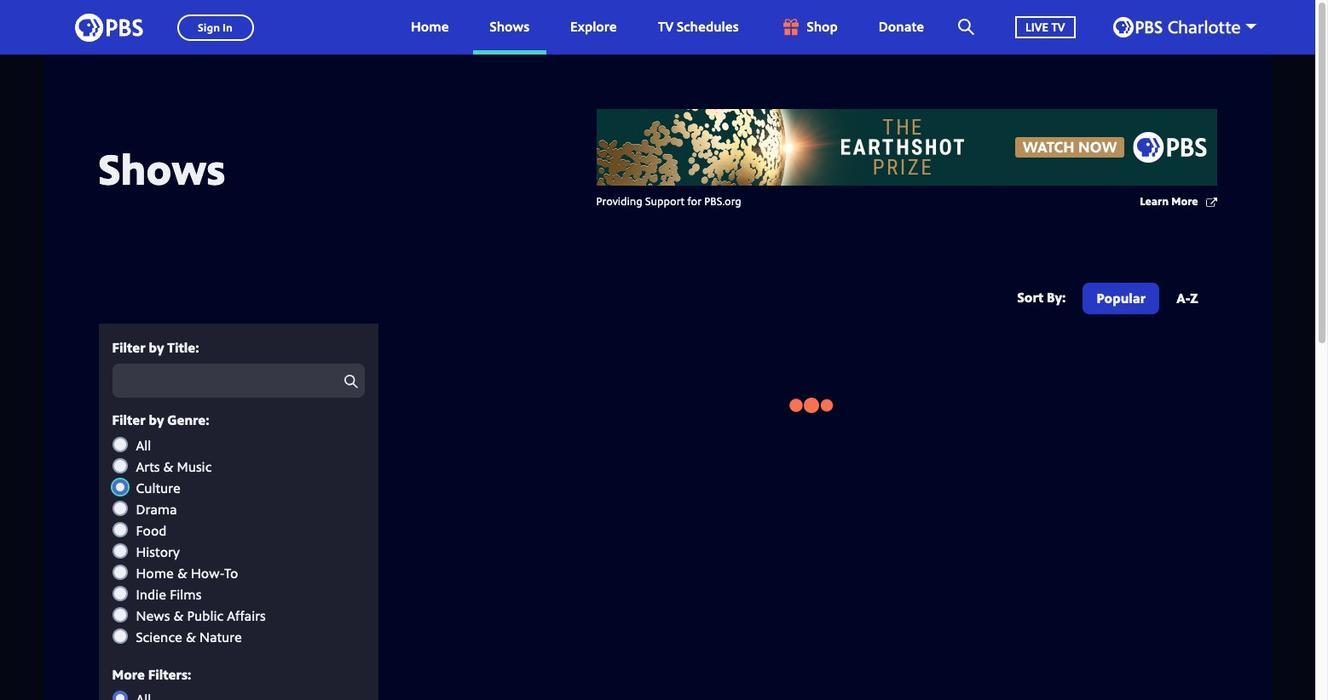 Task type: locate. For each thing, give the bounding box(es) containing it.
by left title:
[[149, 338, 164, 357]]

tv
[[658, 17, 674, 36], [1051, 18, 1065, 35]]

affairs
[[227, 607, 266, 625]]

filter by title:
[[112, 338, 199, 357]]

learn more link
[[1140, 194, 1217, 211]]

1 vertical spatial filter
[[112, 411, 145, 430]]

public
[[187, 607, 224, 625]]

&
[[163, 458, 174, 476], [177, 564, 188, 583], [173, 607, 184, 625], [186, 628, 196, 647]]

1 horizontal spatial tv
[[1051, 18, 1065, 35]]

learn
[[1140, 194, 1169, 209]]

a-z
[[1177, 289, 1198, 308]]

live tv
[[1026, 18, 1065, 35]]

home
[[411, 17, 449, 36], [136, 564, 174, 583]]

shows link
[[473, 0, 547, 55]]

1 horizontal spatial shows
[[490, 17, 529, 36]]

pbs.org
[[704, 194, 741, 209]]

1 vertical spatial more
[[112, 666, 145, 684]]

home down history
[[136, 564, 174, 583]]

1 filter from the top
[[112, 338, 145, 357]]

1 vertical spatial home
[[136, 564, 174, 583]]

1 vertical spatial by
[[149, 411, 164, 430]]

filter by genre: all arts & music culture drama food history home & how-to indie films news & public affairs science & nature
[[112, 411, 266, 647]]

donate link
[[862, 0, 941, 55]]

by:
[[1047, 288, 1066, 306]]

1 horizontal spatial more
[[1172, 194, 1198, 209]]

live tv link
[[998, 0, 1092, 55]]

filter for filter by genre: all arts & music culture drama food history home & how-to indie films news & public affairs science & nature
[[112, 411, 145, 430]]

more
[[1172, 194, 1198, 209], [112, 666, 145, 684]]

tv right "live"
[[1051, 18, 1065, 35]]

filter up all
[[112, 411, 145, 430]]

for
[[687, 194, 702, 209]]

more right learn
[[1172, 194, 1198, 209]]

0 vertical spatial by
[[149, 338, 164, 357]]

2 by from the top
[[149, 411, 164, 430]]

tv schedules
[[658, 17, 739, 36]]

filter left title:
[[112, 338, 145, 357]]

films
[[170, 585, 202, 604]]

more left filters:
[[112, 666, 145, 684]]

home left shows link
[[411, 17, 449, 36]]

filter
[[112, 338, 145, 357], [112, 411, 145, 430]]

& right arts
[[163, 458, 174, 476]]

2 filter from the top
[[112, 411, 145, 430]]

genre:
[[167, 411, 209, 430]]

1 vertical spatial shows
[[98, 139, 225, 197]]

0 horizontal spatial more
[[112, 666, 145, 684]]

filter inside filter by genre: all arts & music culture drama food history home & how-to indie films news & public affairs science & nature
[[112, 411, 145, 430]]

a-
[[1177, 289, 1190, 308]]

all
[[136, 436, 151, 455]]

learn more
[[1140, 194, 1198, 209]]

by up all
[[149, 411, 164, 430]]

0 vertical spatial home
[[411, 17, 449, 36]]

filters:
[[148, 666, 191, 684]]

filter for filter by title:
[[112, 338, 145, 357]]

schedules
[[677, 17, 739, 36]]

search image
[[958, 19, 975, 35]]

tv left schedules
[[658, 17, 674, 36]]

0 horizontal spatial home
[[136, 564, 174, 583]]

pbs image
[[75, 8, 143, 46]]

shows
[[490, 17, 529, 36], [98, 139, 225, 197]]

0 vertical spatial filter
[[112, 338, 145, 357]]

& up films
[[177, 564, 188, 583]]

Filter by Title: text field
[[112, 364, 365, 398]]

by inside filter by genre: all arts & music culture drama food history home & how-to indie films news & public affairs science & nature
[[149, 411, 164, 430]]

history
[[136, 543, 180, 562]]

1 horizontal spatial home
[[411, 17, 449, 36]]

0 vertical spatial more
[[1172, 194, 1198, 209]]

1 by from the top
[[149, 338, 164, 357]]

by
[[149, 338, 164, 357], [149, 411, 164, 430]]



Task type: describe. For each thing, give the bounding box(es) containing it.
support
[[645, 194, 685, 209]]

by for genre:
[[149, 411, 164, 430]]

home inside filter by genre: all arts & music culture drama food history home & how-to indie films news & public affairs science & nature
[[136, 564, 174, 583]]

indie
[[136, 585, 166, 604]]

0 horizontal spatial shows
[[98, 139, 225, 197]]

title:
[[167, 338, 199, 357]]

tv schedules link
[[641, 0, 756, 55]]

providing
[[596, 194, 643, 209]]

advertisement region
[[596, 109, 1217, 186]]

arts
[[136, 458, 160, 476]]

science
[[136, 628, 182, 647]]

more inside learn more link
[[1172, 194, 1198, 209]]

z
[[1190, 289, 1198, 308]]

0 vertical spatial shows
[[490, 17, 529, 36]]

news
[[136, 607, 170, 625]]

drama
[[136, 500, 177, 519]]

filter by genre: element
[[112, 436, 365, 647]]

popular
[[1097, 289, 1146, 308]]

0 horizontal spatial tv
[[658, 17, 674, 36]]

providing support for pbs.org
[[596, 194, 741, 209]]

how-
[[191, 564, 224, 583]]

music
[[177, 458, 212, 476]]

donate
[[879, 17, 924, 36]]

shop
[[807, 17, 838, 36]]

food
[[136, 521, 167, 540]]

sort
[[1018, 288, 1044, 306]]

sort by:
[[1018, 288, 1066, 306]]

pbs charlotte image
[[1113, 17, 1240, 38]]

explore link
[[553, 0, 634, 55]]

by for title:
[[149, 338, 164, 357]]

live
[[1026, 18, 1049, 35]]

culture
[[136, 479, 181, 498]]

sort by: element
[[1080, 283, 1212, 319]]

more filters:
[[112, 666, 191, 684]]

to
[[224, 564, 238, 583]]

& down films
[[173, 607, 184, 625]]

& down public
[[186, 628, 196, 647]]

shop link
[[763, 0, 855, 55]]

home link
[[394, 0, 466, 55]]

explore
[[570, 17, 617, 36]]

nature
[[199, 628, 242, 647]]



Task type: vqa. For each thing, say whether or not it's contained in the screenshot.
learn
yes



